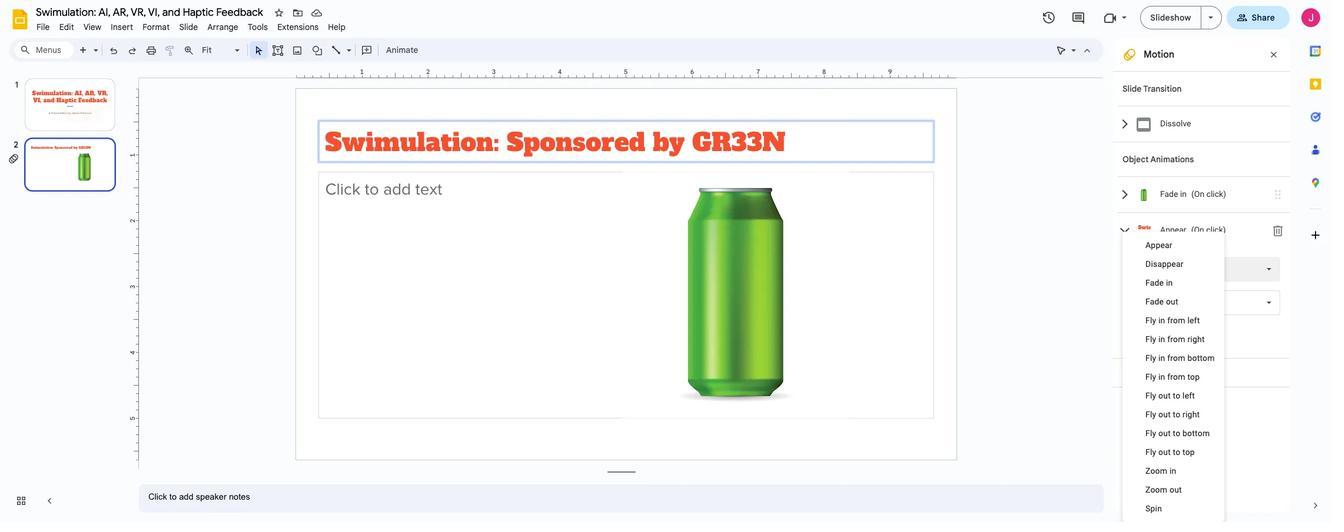 Task type: locate. For each thing, give the bounding box(es) containing it.
fly in from top
[[1146, 373, 1200, 382]]

in for fly in from top
[[1159, 373, 1166, 382]]

fly out to top
[[1146, 448, 1195, 458]]

out down zoom in
[[1170, 486, 1182, 495]]

1 vertical spatial zoom
[[1146, 486, 1168, 495]]

fade down appear option
[[1146, 279, 1164, 288]]

paragraph
[[1153, 331, 1190, 340]]

bottom up the 'animation'
[[1188, 354, 1215, 363]]

navigation
[[0, 67, 130, 523]]

in for fade in
[[1167, 279, 1173, 288]]

in for fly in from right
[[1159, 335, 1166, 345]]

in right add at the right of page
[[1159, 373, 1166, 382]]

1 vertical spatial bottom
[[1183, 429, 1210, 439]]

top
[[1188, 373, 1200, 382], [1183, 448, 1195, 458]]

fly for fly in from left
[[1146, 316, 1157, 326]]

slide inside motion section
[[1123, 84, 1142, 94]]

fly for fly in from right
[[1146, 335, 1157, 345]]

1 click) from the top
[[1207, 190, 1227, 199]]

1 vertical spatial click)
[[1207, 226, 1227, 235]]

1 vertical spatial top
[[1183, 448, 1195, 458]]

motion application
[[0, 0, 1333, 523]]

slide menu item
[[175, 20, 203, 34]]

new slide with layout image
[[91, 42, 98, 47]]

mode and view toolbar
[[1052, 38, 1097, 62]]

from for top
[[1168, 373, 1186, 382]]

tab up appear (on click)
[[1118, 177, 1290, 213]]

1 tab from the top
[[1118, 177, 1290, 213]]

fly up by
[[1146, 316, 1157, 326]]

top for fly in from top
[[1188, 373, 1200, 382]]

fly for fly out to right
[[1146, 410, 1157, 420]]

0 horizontal spatial slide
[[179, 22, 198, 32]]

slide for slide
[[179, 22, 198, 32]]

0 vertical spatial zoom
[[1146, 467, 1168, 476]]

from up the 'animation'
[[1168, 354, 1186, 363]]

4 to from the top
[[1173, 448, 1181, 458]]

slide left transition
[[1123, 84, 1142, 94]]

disappear
[[1146, 260, 1184, 269]]

in down animations
[[1181, 190, 1187, 199]]

2 vertical spatial appear
[[1128, 265, 1155, 274]]

click) up appear (on click)
[[1207, 190, 1227, 199]]

3 to from the top
[[1173, 429, 1181, 439]]

out down the fly in from top
[[1159, 392, 1171, 401]]

fly for fly out to bottom
[[1146, 429, 1157, 439]]

insert
[[111, 22, 133, 32]]

zoom up spin
[[1146, 486, 1168, 495]]

left up fly out to right on the right
[[1183, 392, 1196, 401]]

tab down fade in (on click)
[[1118, 213, 1290, 249]]

animations
[[1151, 154, 1195, 165]]

By paragraph checkbox
[[1124, 330, 1134, 340]]

0 vertical spatial click)
[[1207, 190, 1227, 199]]

out for fly out to bottom
[[1159, 429, 1171, 439]]

1 vertical spatial appear
[[1146, 241, 1173, 250]]

1 to from the top
[[1173, 392, 1181, 401]]

zoom for zoom out
[[1146, 486, 1168, 495]]

slide
[[179, 22, 198, 32], [1123, 84, 1142, 94]]

object animations tab list
[[1114, 142, 1290, 359]]

(on
[[1192, 190, 1205, 199], [1192, 226, 1205, 235]]

1 vertical spatial right
[[1183, 410, 1200, 420]]

menu bar inside menu bar banner
[[32, 15, 351, 35]]

fly up play
[[1146, 392, 1157, 401]]

bottom for fly in from bottom
[[1188, 354, 1215, 363]]

fade for fade in (on click)
[[1161, 190, 1179, 199]]

in right by
[[1159, 335, 1166, 345]]

2 zoom from the top
[[1146, 486, 1168, 495]]

6 fly from the top
[[1146, 410, 1157, 420]]

view menu item
[[79, 20, 106, 34]]

menu bar banner
[[0, 0, 1333, 523]]

2 from from the top
[[1168, 335, 1186, 345]]

(on up appear (on click)
[[1192, 190, 1205, 199]]

right
[[1188, 335, 1205, 345], [1183, 410, 1200, 420]]

right up fly out to bottom
[[1183, 410, 1200, 420]]

extensions
[[277, 22, 319, 32]]

menu bar
[[32, 15, 351, 35]]

tab list
[[1300, 35, 1333, 490]]

to up fly out to bottom
[[1173, 410, 1181, 420]]

1 horizontal spatial slide
[[1123, 84, 1142, 94]]

out up zoom in
[[1159, 448, 1171, 458]]

animate button
[[381, 41, 424, 59]]

zoom
[[1146, 467, 1168, 476], [1146, 486, 1168, 495]]

fade inside tab
[[1161, 190, 1179, 199]]

0 vertical spatial fade
[[1161, 190, 1179, 199]]

in for fly in from left
[[1159, 316, 1166, 326]]

1 vertical spatial left
[[1183, 392, 1196, 401]]

1 vertical spatial slide
[[1123, 84, 1142, 94]]

from
[[1168, 316, 1186, 326], [1168, 335, 1186, 345], [1168, 354, 1186, 363], [1168, 373, 1186, 382]]

from up paragraph
[[1168, 316, 1186, 326]]

fade
[[1161, 190, 1179, 199], [1146, 279, 1164, 288], [1146, 297, 1164, 307]]

list box containing appear
[[1123, 232, 1225, 523]]

tab containing appear
[[1118, 213, 1290, 249]]

2 vertical spatial fade
[[1146, 297, 1164, 307]]

top down fly in from bottom at the bottom of the page
[[1188, 373, 1200, 382]]

2 to from the top
[[1173, 410, 1181, 420]]

file menu item
[[32, 20, 55, 34]]

fly in from bottom
[[1146, 354, 1215, 363]]

5 fly from the top
[[1146, 392, 1157, 401]]

1 from from the top
[[1168, 316, 1186, 326]]

2 fly from the top
[[1146, 335, 1157, 345]]

0 vertical spatial bottom
[[1188, 354, 1215, 363]]

0 vertical spatial slide
[[179, 22, 198, 32]]

fly left the 'animation'
[[1146, 373, 1157, 382]]

dissolve
[[1161, 119, 1192, 129]]

add animation
[[1139, 368, 1197, 379]]

tab panel
[[1117, 249, 1290, 359]]

from for bottom
[[1168, 354, 1186, 363]]

slide right the format menu item
[[179, 22, 198, 32]]

in
[[1181, 190, 1187, 199], [1167, 279, 1173, 288], [1159, 316, 1166, 326], [1159, 335, 1166, 345], [1159, 354, 1166, 363], [1159, 373, 1166, 382], [1170, 467, 1177, 476]]

in inside tab
[[1181, 190, 1187, 199]]

fade down animations
[[1161, 190, 1179, 199]]

arrange
[[208, 22, 238, 32]]

Rename text field
[[32, 5, 270, 19]]

in down the "fly out to top"
[[1170, 467, 1177, 476]]

to down fly out to right on the right
[[1173, 429, 1181, 439]]

to up fly out to right on the right
[[1173, 392, 1181, 401]]

to
[[1173, 392, 1181, 401], [1173, 410, 1181, 420], [1173, 429, 1181, 439], [1173, 448, 1181, 458]]

1 vertical spatial (on
[[1192, 226, 1205, 235]]

slide inside 'menu item'
[[179, 22, 198, 32]]

fly for fly in from bottom
[[1146, 354, 1157, 363]]

from down fly in from bottom at the bottom of the page
[[1168, 373, 1186, 382]]

bottom
[[1188, 354, 1215, 363], [1183, 429, 1210, 439]]

by
[[1142, 331, 1151, 340]]

list box
[[1123, 232, 1225, 523]]

left
[[1188, 316, 1201, 326], [1183, 392, 1196, 401]]

right up fly in from bottom at the bottom of the page
[[1188, 335, 1205, 345]]

fly up zoom in
[[1146, 448, 1157, 458]]

out up the "fly out to top"
[[1159, 429, 1171, 439]]

to down fly out to bottom
[[1173, 448, 1181, 458]]

4 fly from the top
[[1146, 373, 1157, 382]]

from down "fly in from left"
[[1168, 335, 1186, 345]]

(on down fade in (on click)
[[1192, 226, 1205, 235]]

dissolve tab
[[1118, 106, 1290, 142]]

click)
[[1207, 190, 1227, 199], [1207, 226, 1227, 235]]

out for fly out to top
[[1159, 448, 1171, 458]]

3 fly from the top
[[1146, 354, 1157, 363]]

share
[[1252, 12, 1276, 23]]

format menu item
[[138, 20, 175, 34]]

tab panel inside object animations tab list
[[1117, 249, 1290, 359]]

fly right by paragraph checkbox
[[1146, 335, 1157, 345]]

1 zoom from the top
[[1146, 467, 1168, 476]]

fly
[[1146, 316, 1157, 326], [1146, 335, 1157, 345], [1146, 354, 1157, 363], [1146, 373, 1157, 382], [1146, 392, 1157, 401], [1146, 410, 1157, 420], [1146, 429, 1157, 439], [1146, 448, 1157, 458]]

0 vertical spatial (on
[[1192, 190, 1205, 199]]

start slideshow (⌘+enter) image
[[1209, 16, 1213, 19]]

fly up add at the right of page
[[1146, 354, 1157, 363]]

fly down fly out to left
[[1146, 410, 1157, 420]]

navigation inside motion application
[[0, 67, 130, 523]]

fly out to right
[[1146, 410, 1200, 420]]

motion section
[[1114, 38, 1290, 514]]

bottom down fly out to right on the right
[[1183, 429, 1210, 439]]

out
[[1167, 297, 1179, 307], [1159, 392, 1171, 401], [1159, 410, 1171, 420], [1159, 429, 1171, 439], [1159, 448, 1171, 458], [1170, 486, 1182, 495]]

top down fly out to bottom
[[1183, 448, 1195, 458]]

in down disappear on the right of the page
[[1167, 279, 1173, 288]]

in up by paragraph
[[1159, 316, 1166, 326]]

right for fly out to right
[[1183, 410, 1200, 420]]

8 fly from the top
[[1146, 448, 1157, 458]]

1 vertical spatial fade
[[1146, 279, 1164, 288]]

7 fly from the top
[[1146, 429, 1157, 439]]

click) up appear list box
[[1207, 226, 1227, 235]]

fly for fly out to left
[[1146, 392, 1157, 401]]

appear option
[[1128, 264, 1155, 276]]

tab panel containing appear
[[1117, 249, 1290, 359]]

3 from from the top
[[1168, 354, 1186, 363]]

4 from from the top
[[1168, 373, 1186, 382]]

out down fly out to left
[[1159, 410, 1171, 420]]

left up fly in from right
[[1188, 316, 1201, 326]]

tab
[[1118, 177, 1290, 213], [1118, 213, 1290, 249]]

1 fly from the top
[[1146, 316, 1157, 326]]

in up add animation "button"
[[1159, 354, 1166, 363]]

out for zoom out
[[1170, 486, 1182, 495]]

2 tab from the top
[[1118, 213, 1290, 249]]

appear
[[1161, 226, 1187, 235], [1146, 241, 1173, 250], [1128, 265, 1155, 274]]

edit menu item
[[55, 20, 79, 34]]

zoom up 'zoom out'
[[1146, 467, 1168, 476]]

menu bar containing file
[[32, 15, 351, 35]]

0 vertical spatial right
[[1188, 335, 1205, 345]]

fade down fade in
[[1146, 297, 1164, 307]]

Star checkbox
[[271, 5, 287, 21]]

appear inside list box
[[1128, 265, 1155, 274]]

out for fly out to right
[[1159, 410, 1171, 420]]

left for fly out to left
[[1183, 392, 1196, 401]]

0 vertical spatial top
[[1188, 373, 1200, 382]]

to for left
[[1173, 392, 1181, 401]]

0 vertical spatial left
[[1188, 316, 1201, 326]]

out up "fly in from left"
[[1167, 297, 1179, 307]]

fly down play
[[1146, 429, 1157, 439]]

insert image image
[[291, 42, 304, 58]]



Task type: describe. For each thing, give the bounding box(es) containing it.
left for fly in from left
[[1188, 316, 1201, 326]]

slide transition
[[1123, 84, 1182, 94]]

Zoom field
[[198, 42, 245, 59]]

fly in from right
[[1146, 335, 1205, 345]]

motion
[[1144, 49, 1175, 61]]

live pointer settings image
[[1069, 42, 1077, 47]]

spin
[[1146, 505, 1163, 514]]

fade for fade out
[[1146, 297, 1164, 307]]

format
[[143, 22, 170, 32]]

Menus field
[[15, 42, 74, 58]]

0 vertical spatial appear
[[1161, 226, 1187, 235]]

help
[[328, 22, 346, 32]]

out for fade out
[[1167, 297, 1179, 307]]

right for fly in from right
[[1188, 335, 1205, 345]]

play
[[1138, 403, 1155, 413]]

tab containing fade in
[[1118, 177, 1290, 213]]

to for bottom
[[1173, 429, 1181, 439]]

add animation button
[[1123, 366, 1205, 380]]

by paragraph
[[1142, 331, 1190, 340]]

tab list inside menu bar banner
[[1300, 35, 1333, 490]]

fade in (on click)
[[1161, 190, 1227, 199]]

help menu item
[[323, 20, 351, 34]]

arrange menu item
[[203, 20, 243, 34]]

insert menu item
[[106, 20, 138, 34]]

from for right
[[1168, 335, 1186, 345]]

transition
[[1144, 84, 1182, 94]]

object
[[1123, 154, 1149, 165]]

main toolbar
[[73, 41, 424, 59]]

edit
[[59, 22, 74, 32]]

in for fly in from bottom
[[1159, 354, 1166, 363]]

in for fade in (on click)
[[1181, 190, 1187, 199]]

animation
[[1157, 368, 1197, 379]]

zoom in
[[1146, 467, 1177, 476]]

shape image
[[311, 42, 324, 58]]

extensions menu item
[[273, 20, 323, 34]]

animate
[[386, 45, 418, 55]]

fade out
[[1146, 297, 1179, 307]]

to for top
[[1173, 448, 1181, 458]]

fly in from left
[[1146, 316, 1201, 326]]

from for left
[[1168, 316, 1186, 326]]

zoom out
[[1146, 486, 1182, 495]]

fly for fly in from top
[[1146, 373, 1157, 382]]

file
[[37, 22, 50, 32]]

list box inside motion application
[[1123, 232, 1225, 523]]

Zoom text field
[[200, 42, 233, 58]]

fade in
[[1146, 279, 1173, 288]]

fly for fly out to top
[[1146, 448, 1157, 458]]

fade for fade in
[[1146, 279, 1164, 288]]

fly out to bottom
[[1146, 429, 1210, 439]]

out for fly out to left
[[1159, 392, 1171, 401]]

bottom for fly out to bottom
[[1183, 429, 1210, 439]]

play button
[[1123, 398, 1170, 419]]

slideshow button
[[1141, 6, 1202, 29]]

object animations
[[1123, 154, 1195, 165]]

2 click) from the top
[[1207, 226, 1227, 235]]

top for fly out to top
[[1183, 448, 1195, 458]]

fly out to left
[[1146, 392, 1196, 401]]

add
[[1139, 368, 1155, 379]]

share button
[[1227, 6, 1290, 29]]

zoom for zoom in
[[1146, 467, 1168, 476]]

slide for slide transition
[[1123, 84, 1142, 94]]

view
[[84, 22, 101, 32]]

appear (on click)
[[1161, 226, 1227, 235]]

slideshow
[[1151, 12, 1192, 23]]

tools
[[248, 22, 268, 32]]

to for right
[[1173, 410, 1181, 420]]

tools menu item
[[243, 20, 273, 34]]

in for zoom in
[[1170, 467, 1177, 476]]

appear list box
[[1123, 257, 1281, 282]]



Task type: vqa. For each thing, say whether or not it's contained in the screenshot.
have
no



